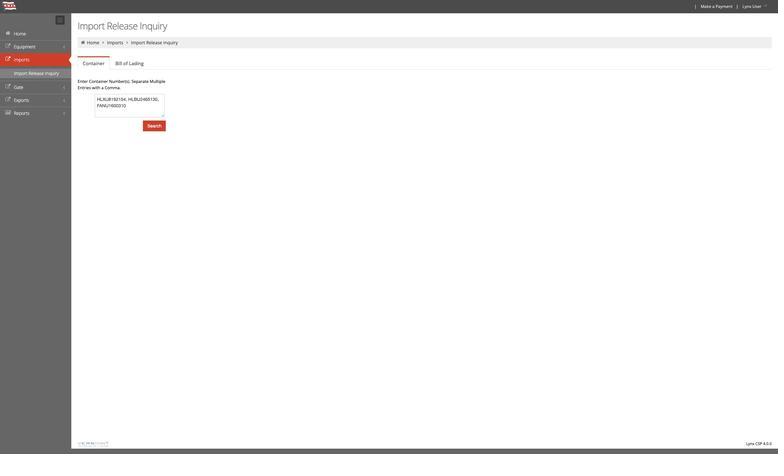 Task type: locate. For each thing, give the bounding box(es) containing it.
home up equipment
[[14, 31, 26, 37]]

1 external link image from the top
[[5, 44, 11, 49]]

make a payment link
[[698, 0, 735, 13]]

external link image
[[5, 44, 11, 49], [5, 57, 11, 61], [5, 98, 11, 102]]

2 vertical spatial release
[[29, 70, 44, 76]]

import release inquiry for right import release inquiry link
[[131, 40, 178, 46]]

1 vertical spatial home
[[87, 40, 99, 46]]

0 horizontal spatial |
[[695, 3, 697, 9]]

1 horizontal spatial home image
[[80, 40, 86, 45]]

import
[[78, 19, 105, 32], [131, 40, 145, 46], [14, 70, 27, 76]]

user
[[753, 3, 762, 9]]

0 vertical spatial home
[[14, 31, 26, 37]]

import up gate
[[14, 70, 27, 76]]

imports link
[[107, 40, 123, 46], [0, 53, 71, 66]]

lynx left user on the right top of the page
[[743, 3, 752, 9]]

release inside import release inquiry link
[[29, 70, 44, 76]]

lading
[[129, 60, 144, 67]]

home
[[14, 31, 26, 37], [87, 40, 99, 46]]

1 horizontal spatial |
[[736, 3, 739, 9]]

a right with
[[101, 85, 104, 91]]

lynx
[[743, 3, 752, 9], [746, 442, 755, 447]]

1 vertical spatial import
[[131, 40, 145, 46]]

container link
[[78, 57, 110, 70]]

csp
[[756, 442, 762, 447]]

import right angle right image
[[131, 40, 145, 46]]

3 external link image from the top
[[5, 98, 11, 102]]

import release inquiry
[[78, 19, 167, 32], [131, 40, 178, 46], [14, 70, 59, 76]]

import release inquiry link up the gate link
[[0, 69, 71, 78]]

1 horizontal spatial home
[[87, 40, 99, 46]]

import release inquiry right angle right image
[[131, 40, 178, 46]]

1 horizontal spatial imports
[[107, 40, 123, 46]]

0 vertical spatial a
[[712, 3, 715, 9]]

import release inquiry up angle right image
[[78, 19, 167, 32]]

inquiry for right import release inquiry link
[[163, 40, 178, 46]]

0 vertical spatial lynx
[[743, 3, 752, 9]]

external link image for exports
[[5, 98, 11, 102]]

imports link left angle right image
[[107, 40, 123, 46]]

1 vertical spatial import release inquiry
[[131, 40, 178, 46]]

1 vertical spatial home image
[[80, 40, 86, 45]]

container up with
[[89, 79, 108, 84]]

1 horizontal spatial imports link
[[107, 40, 123, 46]]

release
[[107, 19, 138, 32], [146, 40, 162, 46], [29, 70, 44, 76]]

bill
[[115, 60, 122, 67]]

release up the gate link
[[29, 70, 44, 76]]

1 vertical spatial a
[[101, 85, 104, 91]]

1 vertical spatial inquiry
[[163, 40, 178, 46]]

1 vertical spatial lynx
[[746, 442, 755, 447]]

None text field
[[95, 94, 165, 118]]

angle right image
[[124, 40, 130, 45]]

container inside enter container number(s).  separate multiple entries with a comma.
[[89, 79, 108, 84]]

external link image
[[5, 85, 11, 89]]

0 vertical spatial import release inquiry link
[[131, 40, 178, 46]]

versiant image
[[78, 443, 109, 447]]

home image
[[5, 31, 11, 36], [80, 40, 86, 45]]

container up enter
[[83, 60, 105, 67]]

0 horizontal spatial import
[[14, 70, 27, 76]]

0 vertical spatial import
[[78, 19, 105, 32]]

external link image inside equipment link
[[5, 44, 11, 49]]

external link image down external link icon
[[5, 98, 11, 102]]

2 vertical spatial external link image
[[5, 98, 11, 102]]

home link left angle right icon
[[87, 40, 99, 46]]

0 vertical spatial inquiry
[[140, 19, 167, 32]]

external link image left equipment
[[5, 44, 11, 49]]

import release inquiry link
[[131, 40, 178, 46], [0, 69, 71, 78]]

home image left angle right icon
[[80, 40, 86, 45]]

exports
[[14, 97, 29, 103]]

lynx for lynx user
[[743, 3, 752, 9]]

1 horizontal spatial a
[[712, 3, 715, 9]]

import release inquiry link right angle right image
[[131, 40, 178, 46]]

imports down equipment
[[14, 57, 29, 63]]

0 vertical spatial container
[[83, 60, 105, 67]]

exports link
[[0, 94, 71, 107]]

0 horizontal spatial home image
[[5, 31, 11, 36]]

2 vertical spatial inquiry
[[45, 70, 59, 76]]

0 horizontal spatial a
[[101, 85, 104, 91]]

payment
[[716, 3, 733, 9]]

1 horizontal spatial import
[[78, 19, 105, 32]]

release for right import release inquiry link
[[146, 40, 162, 46]]

lynx user link
[[740, 0, 771, 13]]

import up angle right icon
[[78, 19, 105, 32]]

external link image inside imports link
[[5, 57, 11, 61]]

external link image up external link icon
[[5, 57, 11, 61]]

search
[[147, 124, 161, 129]]

1 vertical spatial container
[[89, 79, 108, 84]]

container inside "link"
[[83, 60, 105, 67]]

1 horizontal spatial release
[[107, 19, 138, 32]]

| left make
[[695, 3, 697, 9]]

separate
[[132, 79, 149, 84]]

bar chart image
[[5, 111, 11, 115]]

0 vertical spatial external link image
[[5, 44, 11, 49]]

2 horizontal spatial release
[[146, 40, 162, 46]]

lynx left csp
[[746, 442, 755, 447]]

0 horizontal spatial release
[[29, 70, 44, 76]]

a
[[712, 3, 715, 9], [101, 85, 104, 91]]

lynx inside the lynx user link
[[743, 3, 752, 9]]

imports left angle right image
[[107, 40, 123, 46]]

1 vertical spatial release
[[146, 40, 162, 46]]

release right angle right image
[[146, 40, 162, 46]]

inquiry
[[140, 19, 167, 32], [163, 40, 178, 46], [45, 70, 59, 76]]

1 vertical spatial imports link
[[0, 53, 71, 66]]

lynx user
[[743, 3, 762, 9]]

4.0.0
[[763, 442, 772, 447]]

a right make
[[712, 3, 715, 9]]

container
[[83, 60, 105, 67], [89, 79, 108, 84]]

0 horizontal spatial imports
[[14, 57, 29, 63]]

1 vertical spatial import release inquiry link
[[0, 69, 71, 78]]

home image up equipment link at the left top of page
[[5, 31, 11, 36]]

home link
[[0, 27, 71, 40], [87, 40, 99, 46]]

2 horizontal spatial import
[[131, 40, 145, 46]]

|
[[695, 3, 697, 9], [736, 3, 739, 9]]

release up angle right image
[[107, 19, 138, 32]]

enter
[[78, 79, 88, 84]]

2 vertical spatial import
[[14, 70, 27, 76]]

reports
[[14, 110, 29, 116]]

imports link down equipment
[[0, 53, 71, 66]]

1 vertical spatial external link image
[[5, 57, 11, 61]]

0 vertical spatial release
[[107, 19, 138, 32]]

home link up equipment
[[0, 27, 71, 40]]

1 horizontal spatial home link
[[87, 40, 99, 46]]

| right payment
[[736, 3, 739, 9]]

0 vertical spatial home image
[[5, 31, 11, 36]]

0 horizontal spatial home
[[14, 31, 26, 37]]

home left angle right icon
[[87, 40, 99, 46]]

external link image inside 'exports' link
[[5, 98, 11, 102]]

2 vertical spatial import release inquiry
[[14, 70, 59, 76]]

imports
[[107, 40, 123, 46], [14, 57, 29, 63]]

1 vertical spatial imports
[[14, 57, 29, 63]]

0 horizontal spatial import release inquiry link
[[0, 69, 71, 78]]

2 external link image from the top
[[5, 57, 11, 61]]

2 | from the left
[[736, 3, 739, 9]]

import release inquiry up the gate link
[[14, 70, 59, 76]]

angle down image
[[763, 3, 769, 8]]



Task type: describe. For each thing, give the bounding box(es) containing it.
import for right import release inquiry link
[[131, 40, 145, 46]]

a inside enter container number(s).  separate multiple entries with a comma.
[[101, 85, 104, 91]]

search button
[[143, 121, 166, 132]]

import for the bottommost import release inquiry link
[[14, 70, 27, 76]]

0 vertical spatial import release inquiry
[[78, 19, 167, 32]]

0 vertical spatial imports
[[107, 40, 123, 46]]

1 horizontal spatial import release inquiry link
[[131, 40, 178, 46]]

multiple
[[150, 79, 165, 84]]

import release inquiry for the bottommost import release inquiry link
[[14, 70, 59, 76]]

enter container number(s).  separate multiple entries with a comma.
[[78, 79, 165, 91]]

make
[[701, 3, 711, 9]]

with
[[92, 85, 100, 91]]

0 horizontal spatial imports link
[[0, 53, 71, 66]]

entries
[[78, 85, 91, 91]]

external link image for equipment
[[5, 44, 11, 49]]

number(s).
[[109, 79, 130, 84]]

reports link
[[0, 107, 71, 120]]

release for the bottommost import release inquiry link
[[29, 70, 44, 76]]

0 horizontal spatial home link
[[0, 27, 71, 40]]

equipment link
[[0, 40, 71, 53]]

lynx csp 4.0.0
[[746, 442, 772, 447]]

gate link
[[0, 81, 71, 94]]

external link image for imports
[[5, 57, 11, 61]]

gate
[[14, 84, 23, 90]]

angle right image
[[100, 40, 106, 45]]

bill of lading link
[[110, 57, 149, 70]]

a inside the make a payment link
[[712, 3, 715, 9]]

comma.
[[105, 85, 121, 91]]

equipment
[[14, 44, 36, 50]]

0 vertical spatial imports link
[[107, 40, 123, 46]]

lynx for lynx csp 4.0.0
[[746, 442, 755, 447]]

inquiry for the bottommost import release inquiry link
[[45, 70, 59, 76]]

1 | from the left
[[695, 3, 697, 9]]

of
[[123, 60, 128, 67]]

bill of lading
[[115, 60, 144, 67]]

make a payment
[[701, 3, 733, 9]]



Task type: vqa. For each thing, say whether or not it's contained in the screenshot.
Make a Payment link
yes



